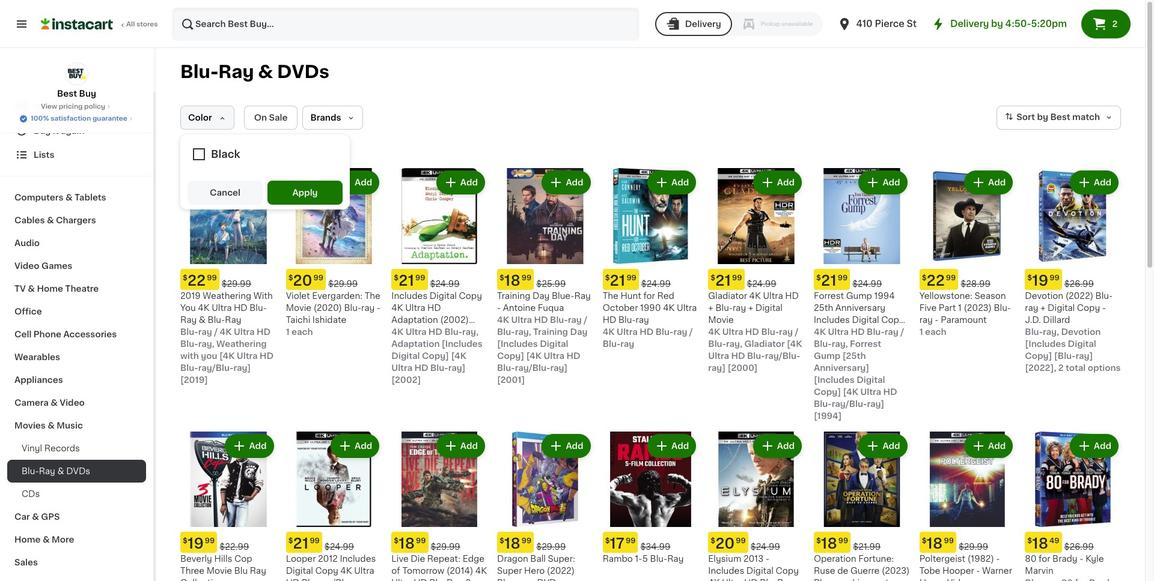 Task type: describe. For each thing, give the bounding box(es) containing it.
cell phone accessories link
[[7, 323, 146, 346]]

cds link
[[7, 483, 146, 506]]

edge
[[463, 556, 484, 564]]

$21.99
[[853, 544, 881, 552]]

$20.99 original price: $24.99 element
[[708, 533, 804, 554]]

of
[[392, 568, 400, 576]]

add for looper 2012 includes digital copy 4k ultra hd blu-ray/blu-ray
[[355, 442, 372, 451]]

$21.99 original price: $24.99 element for includes digital copy 4k ultra hd adaptation (2002) blu-ray
[[392, 269, 487, 290]]

blu
[[234, 568, 248, 576]]

digital inside 4k ultra hd blu-ray, adaptation [includes digital copy] [4k ultra hd blu-ray] [2002]
[[392, 352, 420, 360]]

4k ultra hd blu-ray / blu-ray, forrest gump [25th anniversary] [includes digital copy] [4k ultra hd blu-ray/blu-ray] [1994]
[[814, 328, 904, 421]]

add for rambo 1-5 blu-ray
[[671, 442, 689, 451]]

ray/blu- inside looper 2012 includes digital copy 4k ultra hd blu-ray/blu-ray
[[319, 580, 353, 582]]

4k inside forrest gump  1994 25th anniversary includes digital copy 4k ultra hd blu- ray/blu-ray
[[814, 328, 825, 336]]

$ 20 99 $29.99 violet evergarden: the movie (2020) blu-ray - taichi ishidate 1 each
[[286, 274, 381, 336]]

ray inside "4k ultra hd blu-ray / blu-ray, forrest gump [25th anniversary] [includes digital copy] [4k ultra hd blu-ray/blu-ray] [1994]"
[[885, 328, 899, 336]]

99 for devotion (2022) blu- ray + digital copy - j.d. dillard
[[1050, 274, 1059, 282]]

2012
[[318, 556, 338, 564]]

2 inside devotion (2022) blu- ray + digital copy - j.d. dillard blu-ray, devotion [includes digital copy] [blu-ray] [2022], 2 total options
[[1058, 364, 1064, 372]]

digital inside forrest gump  1994 25th anniversary includes digital copy 4k ultra hd blu- ray/blu-ray
[[852, 316, 879, 324]]

$18.99 original price: $21.99 element
[[814, 533, 910, 554]]

4k inside "4k ultra hd blu-ray / blu-ray, forrest gump [25th anniversary] [includes digital copy] [4k ultra hd blu-ray/blu-ray] [1994]"
[[814, 328, 826, 336]]

1 horizontal spatial 1
[[919, 328, 923, 336]]

ray/blu- inside "training day blue-ray - antoine fuqua 4k ultra hd blu-ray / blu-ray, training day [includes digital copy] [4k ultra hd blu-ray/blu-ray] [2001]"
[[515, 364, 550, 372]]

kyle
[[1086, 556, 1104, 564]]

$ for the hunt for red october 1990 4k ultra hd blu-ray
[[605, 274, 610, 282]]

$24.99 for looper 2012 includes digital copy 4k ultra hd blu-ray/blu-ray
[[324, 544, 354, 552]]

blu- inside includes digital copy 4k ultra hd adaptation (2002) blu-ray
[[392, 328, 409, 336]]

add for gladiator 4k ultra hd + blu-ray + digital movie
[[777, 179, 795, 187]]

$29.99 inside $ 22 99 $29.99 2019 weathering with you 4k ultra hd blu- ray & blu-ray blu-ray / 4k ultra hd blu-ray, weathering with you [4k ultra hd blu-ray/blu-ray] [2019]
[[222, 280, 251, 288]]

digital inside includes digital copy 4k ultra hd adaptation (2002) blu-ray
[[430, 292, 457, 300]]

ray] inside devotion (2022) blu- ray + digital copy - j.d. dillard blu-ray, devotion [includes digital copy] [blu-ray] [2022], 2 total options
[[1076, 352, 1093, 360]]

$ for looper 2012 includes digital copy 4k ultra hd blu-ray/blu-ray
[[288, 538, 293, 545]]

satisfaction
[[51, 115, 91, 122]]

live
[[392, 556, 409, 564]]

add for the hunt for red october 1990 4k ultra hd blu-ray
[[671, 179, 689, 187]]

by for delivery
[[991, 19, 1003, 28]]

ray/blu- inside forrest gump  1994 25th anniversary includes digital copy 4k ultra hd blu- ray/blu-ray
[[814, 340, 848, 348]]

best buy
[[57, 90, 96, 98]]

$ 18 99 for live die repeat: edge of tomorrow (2014) 4k ultra hd blu-ray
[[394, 538, 426, 551]]

1 inside $ 20 99 $29.99 violet evergarden: the movie (2020) blu-ray - taichi ishidate 1 each
[[286, 328, 290, 336]]

dragon
[[497, 556, 528, 564]]

ray/blu- inside $ 22 99 $29.99 2019 weathering with you 4k ultra hd blu- ray & blu-ray blu-ray / 4k ultra hd blu-ray, weathering with you [4k ultra hd blu-ray/blu-ray] [2019]
[[198, 364, 233, 372]]

$ for 80 for brady - kyle marvin
[[1027, 538, 1032, 545]]

ray up color dropdown button on the top left of the page
[[218, 63, 254, 81]]

add button for poltergeist (1982) - tobe hooper - warner home video
[[965, 436, 1012, 457]]

0 vertical spatial buy
[[79, 90, 96, 98]]

live die repeat: edge of tomorrow (2014) 4k ultra hd blu-ray
[[392, 556, 487, 582]]

forrest gump  1994 25th anniversary includes digital copy 4k ultra hd blu- ray/blu-ray
[[814, 292, 904, 348]]

[4k inside "training day blue-ray - antoine fuqua 4k ultra hd blu-ray / blu-ray, training day [includes digital copy] [4k ultra hd blu-ray/blu-ray] [2001]"
[[526, 352, 542, 360]]

adaptation inside 4k ultra hd blu-ray, adaptation [includes digital copy] [4k ultra hd blu-ray] [2002]
[[392, 340, 440, 348]]

- up warner
[[996, 556, 1000, 564]]

movies & music
[[14, 422, 83, 430]]

total
[[1066, 364, 1086, 372]]

1 vertical spatial gladiator
[[744, 340, 785, 348]]

$ for rambo 1-5 blu-ray
[[605, 538, 610, 545]]

2 horizontal spatial 1
[[958, 304, 962, 312]]

[blu-
[[1054, 352, 1076, 360]]

de
[[837, 568, 848, 576]]

99 for dragon ball super: super hero (2022) blu-ray + dvd
[[522, 538, 531, 545]]

add for operation fortune: ruse de guerre (2023) blu-ray - lionsga
[[883, 442, 900, 451]]

cancel button
[[188, 181, 263, 205]]

vinyl
[[22, 445, 42, 453]]

office
[[14, 308, 42, 316]]

$ for devotion (2022) blu- ray + digital copy - j.d. dillard
[[1027, 274, 1032, 282]]

$18.49 original price: $26.99 element
[[1025, 533, 1121, 554]]

$29.99 inside $ 20 99 $29.99 violet evergarden: the movie (2020) blu-ray - taichi ishidate 1 each
[[328, 280, 358, 288]]

$21.99 original price: $24.99 element for forrest gump  1994 25th anniversary includes digital copy 4k ultra hd blu- ray/blu-ray
[[814, 269, 910, 290]]

ultra inside the live die repeat: edge of tomorrow (2014) 4k ultra hd blu-ray
[[392, 580, 411, 582]]

copy] inside 4k ultra hd blu-ray, adaptation [includes digital copy] [4k ultra hd blu-ray] [2002]
[[422, 352, 449, 360]]

dragon ball super: super hero (2022) blu-ray + dvd
[[497, 556, 575, 582]]

all stores link
[[41, 7, 159, 41]]

camera & video link
[[7, 392, 146, 415]]

& for more
[[43, 536, 50, 545]]

ray down vinyl records
[[39, 468, 55, 476]]

best buy link
[[57, 63, 96, 100]]

- inside elysium 2013 - includes digital copy 4k ultra hd blu-ray
[[766, 556, 769, 564]]

copy inside elysium 2013 - includes digital copy 4k ultra hd blu-ray
[[776, 568, 799, 576]]

add button for 2019 weathering with you 4k ultra hd blu- ray & blu-ray
[[226, 172, 273, 194]]

1 vertical spatial weathering
[[216, 340, 267, 348]]

blu- inside operation fortune: ruse de guerre (2023) blu-ray - lionsga
[[814, 580, 831, 582]]

99 for gladiator 4k ultra hd + blu-ray + digital movie
[[732, 274, 742, 282]]

car
[[14, 513, 30, 522]]

4:50-
[[1005, 19, 1031, 28]]

$24.99 for forrest gump  1994 25th anniversary includes digital copy 4k ultra hd blu- ray/blu-ray
[[852, 280, 882, 288]]

digital up [blu-
[[1068, 340, 1096, 348]]

21 for looper 2012 includes digital copy 4k ultra hd blu-ray/blu-ray
[[293, 538, 309, 551]]

tobe
[[919, 568, 940, 576]]

$ 21 99 for looper 2012 includes digital copy 4k ultra hd blu-ray/blu-ray
[[288, 538, 320, 551]]

adaptation inside includes digital copy 4k ultra hd adaptation (2002) blu-ray
[[392, 316, 438, 324]]

cell phone accessories
[[14, 331, 117, 339]]

digital inside elysium 2013 - includes digital copy 4k ultra hd blu-ray
[[746, 568, 774, 576]]

add button for gladiator 4k ultra hd + blu-ray + digital movie
[[754, 172, 801, 194]]

phone
[[34, 331, 61, 339]]

$24.99 for gladiator 4k ultra hd + blu-ray + digital movie
[[747, 280, 776, 288]]

copy] inside "4k ultra hd blu-ray / blu-ray, forrest gump [25th anniversary] [includes digital copy] [4k ultra hd blu-ray/blu-ray] [1994]"
[[814, 388, 841, 397]]

& for gps
[[32, 513, 39, 522]]

add button for devotion (2022) blu- ray + digital copy - j.d. dillard
[[1071, 172, 1117, 194]]

0 horizontal spatial dvds
[[66, 468, 90, 476]]

buy it again link
[[7, 119, 146, 143]]

violet
[[286, 292, 310, 300]]

dvd
[[537, 580, 556, 582]]

car & gps link
[[7, 506, 146, 529]]

movies & music link
[[7, 415, 146, 438]]

0 vertical spatial weathering
[[203, 292, 251, 300]]

$26.99 for 18
[[1064, 544, 1094, 552]]

$29.99 for dragon
[[536, 544, 566, 552]]

0 horizontal spatial training
[[497, 292, 530, 300]]

wearables
[[14, 353, 60, 362]]

the inside $ 20 99 $29.99 violet evergarden: the movie (2020) blu-ray - taichi ishidate 1 each
[[365, 292, 380, 300]]

99 for beverly hills cop three movie blu ray collection
[[205, 538, 215, 545]]

blu-ray & dvds link
[[7, 460, 146, 483]]

1 vertical spatial blu-ray & dvds
[[22, 468, 90, 476]]

& for video
[[51, 399, 58, 408]]

ultra inside includes digital copy 4k ultra hd adaptation (2002) blu-ray
[[405, 304, 425, 312]]

ray] inside "training day blue-ray - antoine fuqua 4k ultra hd blu-ray / blu-ray, training day [includes digital copy] [4k ultra hd blu-ray/blu-ray] [2001]"
[[550, 364, 568, 372]]

99 for looper 2012 includes digital copy 4k ultra hd blu-ray/blu-ray
[[310, 538, 320, 545]]

cables & chargers
[[14, 216, 96, 225]]

best buy logo image
[[65, 63, 88, 85]]

car & gps
[[14, 513, 60, 522]]

ray inside operation fortune: ruse de guerre (2023) blu-ray - lionsga
[[831, 580, 844, 582]]

$24.99 for includes digital copy 4k ultra hd adaptation (2002) blu-ray
[[430, 280, 460, 288]]

- inside $ 20 99 $29.99 violet evergarden: the movie (2020) blu-ray - taichi ishidate 1 each
[[377, 304, 381, 312]]

0 vertical spatial day
[[533, 292, 550, 300]]

digital up dillard on the bottom of page
[[1048, 304, 1075, 312]]

2013
[[743, 556, 764, 564]]

& inside blu-ray & dvds link
[[57, 468, 64, 476]]

1 vertical spatial home
[[14, 536, 41, 545]]

$ 18 99 for training day blue-ray - antoine fuqua
[[500, 274, 531, 288]]

with
[[253, 292, 273, 300]]

apply button
[[267, 181, 343, 205]]

$ for live die repeat: edge of tomorrow (2014) 4k ultra hd blu-ray
[[394, 538, 399, 545]]

view pricing policy
[[41, 103, 105, 110]]

(2002)
[[440, 316, 469, 324]]

add button for forrest gump  1994 25th anniversary includes digital copy 4k ultra hd blu- ray/blu-ray
[[860, 172, 906, 194]]

$19.99 original price: $26.99 element
[[1025, 269, 1121, 290]]

410 pierce st button
[[837, 7, 917, 41]]

$29.99 for poltergeist
[[959, 544, 988, 552]]

digital inside looper 2012 includes digital copy 4k ultra hd blu-ray/blu-ray
[[286, 568, 313, 576]]

5:20pm
[[1031, 19, 1067, 28]]

$26.99 for 19
[[1064, 280, 1094, 288]]

(2022) inside devotion (2022) blu- ray + digital copy - j.d. dillard blu-ray, devotion [includes digital copy] [blu-ray] [2022], 2 total options
[[1066, 292, 1093, 300]]

tv & home theatre link
[[7, 278, 146, 301]]

service type group
[[655, 12, 823, 36]]

training day blue-ray - antoine fuqua 4k ultra hd blu-ray / blu-ray, training day [includes digital copy] [4k ultra hd blu-ray/blu-ray] [2001]
[[497, 292, 591, 384]]

1 horizontal spatial video
[[60, 399, 85, 408]]

ray inside beverly hills cop three movie blu ray collection
[[250, 568, 266, 576]]

hd inside includes digital copy 4k ultra hd adaptation (2002) blu-ray
[[427, 304, 441, 312]]

18 for 80 for brady - kyle marvin
[[1032, 538, 1048, 551]]

includes inside elysium 2013 - includes digital copy 4k ultra hd blu-ray
[[708, 568, 744, 576]]

[includes inside "training day blue-ray - antoine fuqua 4k ultra hd blu-ray / blu-ray, training day [includes digital copy] [4k ultra hd blu-ray/blu-ray] [2001]"
[[497, 340, 538, 348]]

ray inside looper 2012 includes digital copy 4k ultra hd blu-ray/blu-ray
[[353, 580, 366, 582]]

$ for elysium 2013 - includes digital copy 4k ultra hd blu-ray
[[711, 538, 715, 545]]

music
[[57, 422, 83, 430]]

2 inside 2 button
[[1112, 20, 1118, 28]]

computers & tablets
[[14, 194, 106, 202]]

ray] inside gladiator 4k ultra hd + blu-ray + digital movie 4k ultra hd blu-ray / blu-ray, gladiator [4k ultra hd blu-ray/blu- ray] [2000]
[[708, 364, 726, 372]]

ruse
[[814, 568, 835, 576]]

on
[[254, 114, 267, 122]]

$29.99 for live
[[431, 544, 460, 552]]

devotion (2022) blu- ray + digital copy - j.d. dillard blu-ray, devotion [includes digital copy] [blu-ray] [2022], 2 total options
[[1025, 292, 1121, 372]]

view pricing policy link
[[41, 102, 112, 112]]

& inside $ 22 99 $29.99 2019 weathering with you 4k ultra hd blu- ray & blu-ray blu-ray / 4k ultra hd blu-ray, weathering with you [4k ultra hd blu-ray/blu-ray] [2019]
[[199, 316, 206, 324]]

pricing
[[59, 103, 83, 110]]

$21.99 original price: $24.99 element for gladiator 4k ultra hd + blu-ray + digital movie
[[708, 269, 804, 290]]

games
[[41, 262, 72, 270]]

add button for the hunt for red october 1990 4k ultra hd blu-ray
[[649, 172, 695, 194]]

brands
[[310, 114, 341, 122]]

blue-
[[552, 292, 574, 300]]

$ for operation fortune: ruse de guerre (2023) blu-ray - lionsga
[[816, 538, 821, 545]]

$ 22 99 $29.99 2019 weathering with you 4k ultra hd blu- ray & blu-ray blu-ray / 4k ultra hd blu-ray, weathering with you [4k ultra hd blu-ray/blu-ray] [2019]
[[180, 274, 274, 384]]

Search field
[[173, 8, 638, 40]]

for inside "the hunt for red october 1990 4k ultra hd blu-ray 4k ultra hd blu-ray / blu-ray"
[[643, 292, 655, 300]]

0 vertical spatial devotion
[[1025, 292, 1063, 300]]

- inside 80 for brady - kyle marvin
[[1080, 556, 1083, 564]]

policy
[[84, 103, 105, 110]]

$ inside $ 20 99 $29.99 violet evergarden: the movie (2020) blu-ray - taichi ishidate 1 each
[[288, 274, 293, 282]]

ray inside the yellowstone: season five part 1 (2023) blu- ray - paramount 1 each
[[919, 316, 933, 324]]

copy inside devotion (2022) blu- ray + digital copy - j.d. dillard blu-ray, devotion [includes digital copy] [blu-ray] [2022], 2 total options
[[1077, 304, 1100, 312]]

20 for violet evergarden: the movie (2020) blu-ray - taichi ishidate
[[293, 274, 312, 288]]

beverly hills cop three movie blu ray collection
[[180, 556, 266, 582]]

best for best buy
[[57, 90, 77, 98]]

2 button
[[1081, 10, 1131, 38]]

looper 2012 includes digital copy 4k ultra hd blu-ray/blu-ray
[[286, 556, 376, 582]]

delivery for delivery by 4:50-5:20pm
[[950, 19, 989, 28]]

gladiator 4k ultra hd + blu-ray + digital movie 4k ultra hd blu-ray / blu-ray, gladiator [4k ultra hd blu-ray/blu- ray] [2000]
[[708, 292, 802, 372]]

add button for looper 2012 includes digital copy 4k ultra hd blu-ray/blu-ray
[[332, 436, 378, 457]]

ray inside $ 22 99 $29.99 2019 weathering with you 4k ultra hd blu- ray & blu-ray blu-ray / 4k ultra hd blu-ray, weathering with you [4k ultra hd blu-ray/blu-ray] [2019]
[[198, 328, 212, 336]]

[includes inside 4k ultra hd blu-ray, adaptation [includes digital copy] [4k ultra hd blu-ray] [2002]
[[442, 340, 483, 348]]

18 for training day blue-ray - antoine fuqua
[[504, 274, 520, 288]]

ray inside $ 20 99 $29.99 violet evergarden: the movie (2020) blu-ray - taichi ishidate 1 each
[[361, 304, 375, 312]]

ray down the you
[[180, 316, 197, 324]]

home inside poltergeist (1982) - tobe hooper - warner home video
[[919, 580, 945, 582]]

ray, inside devotion (2022) blu- ray + digital copy - j.d. dillard blu-ray, devotion [includes digital copy] [blu-ray] [2022], 2 total options
[[1043, 328, 1059, 336]]

sort
[[1017, 113, 1035, 122]]

options
[[1088, 364, 1121, 372]]

$ for gladiator 4k ultra hd + blu-ray + digital movie
[[711, 274, 715, 282]]

$ 21 99 for the hunt for red october 1990 4k ultra hd blu-ray
[[605, 274, 636, 288]]

antoine
[[503, 304, 536, 312]]

$ 17 99
[[605, 538, 636, 551]]

add button for training day blue-ray - antoine fuqua
[[543, 172, 589, 194]]

/ inside "4k ultra hd blu-ray / blu-ray, forrest gump [25th anniversary] [includes digital copy] [4k ultra hd blu-ray/blu-ray] [1994]"
[[901, 328, 904, 336]]

ray inside dragon ball super: super hero (2022) blu-ray + dvd
[[514, 580, 528, 582]]

[2000]
[[728, 364, 758, 372]]

99 for poltergeist (1982) - tobe hooper - warner home video
[[944, 538, 954, 545]]

forrest inside "4k ultra hd blu-ray / blu-ray, forrest gump [25th anniversary] [includes digital copy] [4k ultra hd blu-ray/blu-ray] [1994]"
[[850, 340, 881, 348]]

$21.99 original price: $24.99 element for looper 2012 includes digital copy 4k ultra hd blu-ray/blu-ray
[[286, 533, 382, 554]]

/ inside gladiator 4k ultra hd + blu-ray + digital movie 4k ultra hd blu-ray / blu-ray, gladiator [4k ultra hd blu-ray/blu- ray] [2000]
[[795, 328, 799, 336]]

ray] inside 4k ultra hd blu-ray, adaptation [includes digital copy] [4k ultra hd blu-ray] [2002]
[[448, 364, 466, 372]]

ray, inside $ 22 99 $29.99 2019 weathering with you 4k ultra hd blu- ray & blu-ray blu-ray / 4k ultra hd blu-ray, weathering with you [4k ultra hd blu-ray/blu-ray] [2019]
[[198, 340, 214, 348]]

add for devotion (2022) blu- ray + digital copy - j.d. dillard
[[1094, 179, 1111, 187]]

4k inside looper 2012 includes digital copy 4k ultra hd blu-ray/blu-ray
[[340, 568, 352, 576]]

ray/blu- inside "4k ultra hd blu-ray / blu-ray, forrest gump [25th anniversary] [includes digital copy] [4k ultra hd blu-ray/blu-ray] [1994]"
[[832, 400, 867, 409]]

2019
[[180, 292, 201, 300]]

super
[[497, 568, 522, 576]]

add for elysium 2013 - includes digital copy 4k ultra hd blu-ray
[[777, 442, 795, 451]]

cables & chargers link
[[7, 209, 146, 232]]

blu- inside the yellowstone: season five part 1 (2023) blu- ray - paramount 1 each
[[994, 304, 1011, 312]]

100% satisfaction guarantee button
[[19, 112, 135, 124]]

[4k inside $ 22 99 $29.99 2019 weathering with you 4k ultra hd blu- ray & blu-ray blu-ray / 4k ultra hd blu-ray, weathering with you [4k ultra hd blu-ray/blu-ray] [2019]
[[219, 352, 235, 360]]

repeat:
[[427, 556, 460, 564]]

appliances
[[14, 376, 63, 385]]

with
[[180, 352, 199, 360]]

ray inside "training day blue-ray - antoine fuqua 4k ultra hd blu-ray / blu-ray, training day [includes digital copy] [4k ultra hd blu-ray/blu-ray] [2001]"
[[574, 292, 591, 300]]

18 for dragon ball super: super hero (2022) blu-ray + dvd
[[504, 538, 520, 551]]

copy inside includes digital copy 4k ultra hd adaptation (2002) blu-ray
[[459, 292, 482, 300]]

movie inside gladiator 4k ultra hd + blu-ray + digital movie 4k ultra hd blu-ray / blu-ray, gladiator [4k ultra hd blu-ray/blu- ray] [2000]
[[708, 316, 734, 324]]

& for home
[[28, 285, 35, 293]]

Best match Sort by field
[[997, 106, 1121, 130]]

$ for beverly hills cop three movie blu ray collection
[[183, 538, 187, 545]]

(2023) for fortune:
[[882, 568, 910, 576]]

ultra inside looper 2012 includes digital copy 4k ultra hd blu-ray/blu-ray
[[354, 568, 374, 576]]

ray, inside 4k ultra hd blu-ray, adaptation [includes digital copy] [4k ultra hd blu-ray] [2002]
[[462, 328, 479, 336]]

again
[[61, 127, 85, 135]]

includes inside forrest gump  1994 25th anniversary includes digital copy 4k ultra hd blu- ray/blu-ray
[[814, 316, 850, 324]]

[2002]
[[392, 376, 421, 384]]

blu- inside $ 20 99 $29.99 violet evergarden: the movie (2020) blu-ray - taichi ishidate 1 each
[[344, 304, 361, 312]]

5
[[642, 556, 648, 564]]

stores
[[136, 21, 158, 28]]

$ for dragon ball super: super hero (2022) blu-ray + dvd
[[500, 538, 504, 545]]

add button for includes digital copy 4k ultra hd adaptation (2002) blu-ray
[[437, 172, 484, 194]]



Task type: vqa. For each thing, say whether or not it's contained in the screenshot.


Task type: locate. For each thing, give the bounding box(es) containing it.
21 for includes digital copy 4k ultra hd adaptation (2002) blu-ray
[[399, 274, 414, 288]]

$ 18 99 up "die"
[[394, 538, 426, 551]]

blu- inside the live die repeat: edge of tomorrow (2014) 4k ultra hd blu-ray
[[429, 580, 447, 582]]

[includes inside devotion (2022) blu- ray + digital copy - j.d. dillard blu-ray, devotion [includes digital copy] [blu-ray] [2022], 2 total options
[[1025, 340, 1066, 348]]

21 for gladiator 4k ultra hd + blu-ray + digital movie
[[715, 274, 731, 288]]

guarantee
[[93, 115, 127, 122]]

$ 18 99 for poltergeist (1982) - tobe hooper - warner home video
[[922, 538, 954, 551]]

2 vertical spatial home
[[919, 580, 945, 582]]

apply
[[292, 189, 318, 197]]

& down records in the bottom of the page
[[57, 468, 64, 476]]

1 each from the left
[[292, 328, 313, 336]]

1 horizontal spatial gump
[[846, 292, 872, 300]]

for up 1990 at the right of the page
[[643, 292, 655, 300]]

$19.99 original price: $22.99 element
[[180, 533, 276, 554]]

22 up 2019
[[187, 274, 206, 288]]

$22.99 original price: $29.99 element
[[180, 269, 276, 290]]

taichi
[[286, 316, 310, 324]]

18 up antoine
[[504, 274, 520, 288]]

- inside operation fortune: ruse de guerre (2023) blu-ray - lionsga
[[847, 580, 850, 582]]

1 horizontal spatial (2023)
[[964, 304, 992, 312]]

$24.99 up 2013
[[751, 544, 780, 552]]

0 horizontal spatial blu-ray & dvds
[[22, 468, 90, 476]]

1 horizontal spatial 20
[[715, 538, 735, 551]]

wearables link
[[7, 346, 146, 369]]

warner
[[982, 568, 1012, 576]]

& inside camera & video link
[[51, 399, 58, 408]]

digital down 'anniversary'
[[852, 316, 879, 324]]

$ 19 99 up j.d.
[[1027, 274, 1059, 288]]

the up october
[[603, 292, 618, 300]]

delivery by 4:50-5:20pm link
[[931, 17, 1067, 31]]

add for 2019 weathering with you 4k ultra hd blu- ray & blu-ray
[[249, 179, 267, 187]]

sales link
[[7, 552, 146, 575]]

ultra inside forrest gump  1994 25th anniversary includes digital copy 4k ultra hd blu- ray/blu-ray
[[828, 328, 848, 336]]

includes
[[392, 292, 428, 300], [814, 316, 850, 324], [340, 556, 376, 564], [708, 568, 744, 576]]

99 for live die repeat: edge of tomorrow (2014) 4k ultra hd blu-ray
[[416, 538, 426, 545]]

1 horizontal spatial movie
[[286, 304, 311, 312]]

& inside movies & music link
[[48, 422, 55, 430]]

each inside $ 20 99 $29.99 violet evergarden: the movie (2020) blu-ray - taichi ishidate 1 each
[[292, 328, 313, 336]]

tv
[[14, 285, 26, 293]]

99 for includes digital copy 4k ultra hd adaptation (2002) blu-ray
[[415, 274, 425, 282]]

2 each from the left
[[925, 328, 946, 336]]

gps
[[41, 513, 60, 522]]

18 left 49
[[1032, 538, 1048, 551]]

movie up taichi
[[286, 304, 311, 312]]

1 horizontal spatial 19
[[1032, 274, 1048, 288]]

0 horizontal spatial movie
[[207, 568, 232, 576]]

$ 18 99 up dragon
[[500, 538, 531, 551]]

for inside 80 for brady - kyle marvin
[[1039, 556, 1050, 564]]

season
[[975, 292, 1006, 300]]

(2023) down fortune:
[[882, 568, 910, 576]]

instacart logo image
[[41, 17, 113, 31]]

& inside computers & tablets link
[[65, 194, 72, 202]]

1 down five
[[919, 328, 923, 336]]

home & more
[[14, 536, 74, 545]]

[includes down (2002)
[[442, 340, 483, 348]]

add button for beverly hills cop three movie blu ray collection
[[226, 436, 273, 457]]

22 inside $ 22 99 $29.99 2019 weathering with you 4k ultra hd blu- ray & blu-ray blu-ray / 4k ultra hd blu-ray, weathering with you [4k ultra hd blu-ray/blu-ray] [2019]
[[187, 274, 206, 288]]

home & more link
[[7, 529, 146, 552]]

0 vertical spatial forrest
[[814, 292, 844, 300]]

adaptation down includes digital copy 4k ultra hd adaptation (2002) blu-ray
[[392, 340, 440, 348]]

pierce
[[875, 19, 905, 28]]

(2022) down $19.99 original price: $26.99 element
[[1066, 292, 1093, 300]]

& right tv
[[28, 285, 35, 293]]

1 vertical spatial gump
[[814, 352, 841, 360]]

4k
[[749, 292, 761, 300], [198, 304, 210, 312], [392, 304, 403, 312], [663, 304, 675, 312], [497, 316, 509, 324], [220, 328, 232, 336], [814, 328, 825, 336], [814, 328, 826, 336], [392, 328, 404, 336], [603, 328, 615, 336], [708, 328, 720, 336], [340, 568, 352, 576], [475, 568, 487, 576], [708, 580, 720, 582]]

sort by
[[1017, 113, 1048, 122]]

forrest up 25th
[[814, 292, 844, 300]]

tomorrow
[[402, 568, 444, 576]]

blu- inside dragon ball super: super hero (2022) blu-ray + dvd
[[497, 580, 514, 582]]

0 vertical spatial (2022)
[[1066, 292, 1093, 300]]

99 inside $ 22 99 $29.99 2019 weathering with you 4k ultra hd blu- ray & blu-ray blu-ray / 4k ultra hd blu-ray, weathering with you [4k ultra hd blu-ray/blu-ray] [2019]
[[207, 274, 217, 282]]

ray, down (2002)
[[462, 328, 479, 336]]

add button for violet evergarden: the movie (2020) blu-ray - taichi ishidate
[[332, 172, 378, 194]]

best inside field
[[1050, 113, 1070, 122]]

99 for training day blue-ray - antoine fuqua
[[522, 274, 531, 282]]

adaptation left (2002)
[[392, 316, 438, 324]]

the inside "the hunt for red october 1990 4k ultra hd blu-ray 4k ultra hd blu-ray / blu-ray"
[[603, 292, 618, 300]]

blu-ray & dvds up on
[[180, 63, 329, 81]]

fortune:
[[858, 556, 894, 564]]

yellowstone: season five part 1 (2023) blu- ray - paramount 1 each
[[919, 292, 1011, 336]]

(1982)
[[968, 556, 994, 564]]

[includes down antoine
[[497, 340, 538, 348]]

& right the cables
[[47, 216, 54, 225]]

copy] down (2002)
[[422, 352, 449, 360]]

1 adaptation from the top
[[392, 316, 438, 324]]

1 vertical spatial day
[[570, 328, 588, 336]]

1 horizontal spatial $ 19 99
[[1027, 274, 1059, 288]]

add for includes digital copy 4k ultra hd adaptation (2002) blu-ray
[[460, 179, 478, 187]]

$ 19 99 for $26.99
[[1027, 274, 1059, 288]]

digital down looper
[[286, 568, 313, 576]]

0 vertical spatial home
[[37, 285, 63, 293]]

ray] inside "4k ultra hd blu-ray / blu-ray, forrest gump [25th anniversary] [includes digital copy] [4k ultra hd blu-ray/blu-ray] [1994]"
[[867, 400, 884, 409]]

1 vertical spatial (2022)
[[547, 568, 575, 576]]

$20.99 original price: $29.99 element
[[286, 269, 382, 290]]

product group
[[180, 168, 276, 386], [286, 168, 382, 338], [392, 168, 487, 386], [497, 168, 593, 386], [603, 168, 699, 350], [708, 168, 804, 374], [814, 168, 910, 422], [919, 168, 1015, 338], [1025, 168, 1121, 374], [180, 432, 276, 582], [286, 432, 382, 582], [392, 432, 487, 582], [497, 432, 593, 582], [603, 432, 699, 566], [708, 432, 804, 582], [814, 432, 910, 582], [919, 432, 1015, 582], [1025, 432, 1121, 582]]

$24.99 up gladiator 4k ultra hd + blu-ray + digital movie 4k ultra hd blu-ray / blu-ray, gladiator [4k ultra hd blu-ray/blu- ray] [2000]
[[747, 280, 776, 288]]

[2019]
[[180, 376, 208, 384]]

1 vertical spatial forrest
[[850, 340, 881, 348]]

movie inside $ 20 99 $29.99 violet evergarden: the movie (2020) blu-ray - taichi ishidate 1 each
[[286, 304, 311, 312]]

$ 21 99 for gladiator 4k ultra hd + blu-ray + digital movie
[[711, 274, 742, 288]]

22 for 22
[[927, 274, 945, 288]]

$26.99 inside "element"
[[1064, 544, 1094, 552]]

digital
[[430, 292, 457, 300], [755, 304, 783, 312], [1048, 304, 1075, 312], [852, 316, 879, 324], [540, 340, 568, 348], [1068, 340, 1096, 348], [392, 352, 420, 360], [857, 376, 885, 384], [286, 568, 313, 576], [746, 568, 774, 576]]

1 horizontal spatial by
[[1037, 113, 1048, 122]]

1 22 from the left
[[187, 274, 206, 288]]

$17.99 original price: $34.99 element
[[603, 533, 699, 554]]

devotion up j.d.
[[1025, 292, 1063, 300]]

1 horizontal spatial blu-ray & dvds
[[180, 63, 329, 81]]

blu- inside blu-ray & dvds link
[[22, 468, 39, 476]]

weathering up you
[[216, 340, 267, 348]]

0 horizontal spatial $18.99 original price: $29.99 element
[[392, 533, 487, 554]]

forrest up [25th
[[850, 340, 881, 348]]

gump
[[846, 292, 872, 300], [814, 352, 841, 360]]

20 inside $ 20 99 $29.99 violet evergarden: the movie (2020) blu-ray - taichi ishidate 1 each
[[293, 274, 312, 288]]

copy] up [2022],
[[1025, 352, 1052, 360]]

buy down the 100%
[[34, 127, 51, 135]]

$ 21 99 for forrest gump  1994 25th anniversary includes digital copy 4k ultra hd blu- ray/blu-ray
[[816, 274, 848, 288]]

[includes inside "4k ultra hd blu-ray / blu-ray, forrest gump [25th anniversary] [includes digital copy] [4k ultra hd blu-ray/blu-ray] [1994]"
[[814, 376, 855, 384]]

& for tablets
[[65, 194, 72, 202]]

0 vertical spatial video
[[14, 262, 39, 270]]

20 up violet
[[293, 274, 312, 288]]

$ inside $18.99 original price: $25.99 element
[[500, 274, 504, 282]]

[4k inside "4k ultra hd blu-ray / blu-ray, forrest gump [25th anniversary] [includes digital copy] [4k ultra hd blu-ray/blu-ray] [1994]"
[[843, 388, 858, 397]]

$24.99 for elysium 2013 - includes digital copy 4k ultra hd blu-ray
[[751, 544, 780, 552]]

part
[[939, 304, 956, 312]]

21 for forrest gump  1994 25th anniversary includes digital copy 4k ultra hd blu- ray/blu-ray
[[821, 274, 837, 288]]

by for sort
[[1037, 113, 1048, 122]]

19 for devotion (2022) blu- ray + digital copy - j.d. dillard
[[1032, 274, 1048, 288]]

2 horizontal spatial video
[[947, 580, 971, 582]]

digital left 25th
[[755, 304, 783, 312]]

ray inside includes digital copy 4k ultra hd adaptation (2002) blu-ray
[[409, 328, 422, 336]]

1 horizontal spatial forrest
[[850, 340, 881, 348]]

$18.99 original price: $29.99 element for ball
[[497, 533, 593, 554]]

0 vertical spatial training
[[497, 292, 530, 300]]

copy up (2002)
[[459, 292, 482, 300]]

october
[[603, 304, 638, 312]]

& for music
[[48, 422, 55, 430]]

hills
[[214, 556, 232, 564]]

$18.99 original price: $29.99 element for (1982)
[[919, 533, 1015, 554]]

[4k inside 4k ultra hd blu-ray, adaptation [includes digital copy] [4k ultra hd blu-ray] [2002]
[[451, 352, 466, 360]]

best for best match
[[1050, 113, 1070, 122]]

ray inside devotion (2022) blu- ray + digital copy - j.d. dillard blu-ray, devotion [includes digital copy] [blu-ray] [2022], 2 total options
[[1025, 304, 1038, 312]]

1 vertical spatial 19
[[187, 538, 204, 551]]

all stores
[[126, 21, 158, 28]]

audio link
[[7, 232, 146, 255]]

copy inside forrest gump  1994 25th anniversary includes digital copy 4k ultra hd blu- ray/blu-ray
[[881, 316, 904, 324]]

0 horizontal spatial buy
[[34, 127, 51, 135]]

1 horizontal spatial each
[[925, 328, 946, 336]]

color
[[188, 114, 212, 122]]

appliances link
[[7, 369, 146, 392]]

add for training day blue-ray - antoine fuqua
[[566, 179, 583, 187]]

copy inside looper 2012 includes digital copy 4k ultra hd blu-ray/blu-ray
[[315, 568, 338, 576]]

99 inside $18.99 original price: $25.99 element
[[522, 274, 531, 282]]

2 vertical spatial movie
[[207, 568, 232, 576]]

(2022) inside dragon ball super: super hero (2022) blu-ray + dvd
[[547, 568, 575, 576]]

18 up live
[[399, 538, 415, 551]]

0 horizontal spatial (2023)
[[882, 568, 910, 576]]

$26.99 up dillard on the bottom of page
[[1064, 280, 1094, 288]]

19
[[1032, 274, 1048, 288], [187, 538, 204, 551]]

ray, inside "4k ultra hd blu-ray / blu-ray, forrest gump [25th anniversary] [includes digital copy] [4k ultra hd blu-ray/blu-ray] [1994]"
[[832, 340, 848, 348]]

$21.99 original price: $24.99 element up 1994
[[814, 269, 910, 290]]

99 inside $18.99 original price: $21.99 element
[[838, 538, 848, 545]]

0 horizontal spatial 19
[[187, 538, 204, 551]]

$ 21 99 up includes digital copy 4k ultra hd adaptation (2002) blu-ray
[[394, 274, 425, 288]]

1 horizontal spatial day
[[570, 328, 588, 336]]

includes inside looper 2012 includes digital copy 4k ultra hd blu-ray/blu-ray
[[340, 556, 376, 564]]

& right "camera"
[[51, 399, 58, 408]]

2 $26.99 from the top
[[1064, 544, 1094, 552]]

1 $18.99 original price: $29.99 element from the left
[[497, 533, 593, 554]]

$ 18 99 inside $18.99 original price: $25.99 element
[[500, 274, 531, 288]]

ray down $34.99 at the right of page
[[667, 556, 684, 564]]

sales
[[14, 559, 38, 567]]

records
[[44, 445, 80, 453]]

0 vertical spatial for
[[643, 292, 655, 300]]

ray/blu- inside gladiator 4k ultra hd + blu-ray + digital movie 4k ultra hd blu-ray / blu-ray, gladiator [4k ultra hd blu-ray/blu- ray] [2000]
[[765, 352, 800, 360]]

1 vertical spatial buy
[[34, 127, 51, 135]]

19 up j.d.
[[1032, 274, 1048, 288]]

operation
[[814, 556, 856, 564]]

the right evergarden:
[[365, 292, 380, 300]]

17
[[610, 538, 625, 551]]

digital inside gladiator 4k ultra hd + blu-ray + digital movie 4k ultra hd blu-ray / blu-ray, gladiator [4k ultra hd blu-ray/blu- ray] [2000]
[[755, 304, 783, 312]]

chargers
[[56, 216, 96, 225]]

ray inside product group
[[667, 556, 684, 564]]

(2022)
[[1066, 292, 1093, 300], [547, 568, 575, 576]]

1 horizontal spatial dvds
[[277, 63, 329, 81]]

$ 21 99 up 25th
[[816, 274, 848, 288]]

dillard
[[1043, 316, 1070, 324]]

home down video games
[[37, 285, 63, 293]]

1 vertical spatial 2
[[1058, 364, 1064, 372]]

video up music
[[60, 399, 85, 408]]

each down five
[[925, 328, 946, 336]]

$29.99
[[222, 280, 251, 288], [328, 280, 358, 288], [536, 544, 566, 552], [431, 544, 460, 552], [959, 544, 988, 552]]

2 the from the left
[[603, 292, 618, 300]]

ray inside forrest gump  1994 25th anniversary includes digital copy 4k ultra hd blu- ray/blu-ray
[[848, 340, 861, 348]]

1 horizontal spatial 22
[[927, 274, 945, 288]]

1 horizontal spatial $18.99 original price: $29.99 element
[[497, 533, 593, 554]]

99 for elysium 2013 - includes digital copy 4k ultra hd blu-ray
[[736, 538, 746, 545]]

1 horizontal spatial (2022)
[[1066, 292, 1093, 300]]

$ inside $ 18 49
[[1027, 538, 1032, 545]]

tablets
[[75, 194, 106, 202]]

- down five
[[935, 316, 939, 324]]

$26.99 up brady
[[1064, 544, 1094, 552]]

$ 21 99 up hunt
[[605, 274, 636, 288]]

[4k
[[787, 340, 802, 348], [219, 352, 235, 360], [526, 352, 542, 360], [451, 352, 466, 360], [843, 388, 858, 397]]

99 for rambo 1-5 blu-ray
[[626, 538, 636, 545]]

21 for the hunt for red october 1990 4k ultra hd blu-ray
[[610, 274, 625, 288]]

18 for operation fortune: ruse de guerre (2023) blu-ray - lionsga
[[821, 538, 837, 551]]

1 vertical spatial for
[[1039, 556, 1050, 564]]

0 vertical spatial by
[[991, 19, 1003, 28]]

super:
[[548, 556, 575, 564]]

$24.99 up '2012'
[[324, 544, 354, 552]]

99
[[207, 274, 217, 282], [522, 274, 531, 282], [838, 274, 848, 282], [314, 274, 323, 282], [415, 274, 425, 282], [627, 274, 636, 282], [732, 274, 742, 282], [946, 274, 956, 282], [1050, 274, 1059, 282], [205, 538, 215, 545], [522, 538, 531, 545], [838, 538, 848, 545], [310, 538, 320, 545], [416, 538, 426, 545], [626, 538, 636, 545], [736, 538, 746, 545], [944, 538, 954, 545]]

0 vertical spatial 19
[[1032, 274, 1048, 288]]

day down blue-
[[570, 328, 588, 336]]

$ 19 99 for $22.99
[[183, 538, 215, 551]]

fuqua
[[538, 304, 564, 312]]

$
[[183, 274, 187, 282], [500, 274, 504, 282], [816, 274, 821, 282], [288, 274, 293, 282], [394, 274, 399, 282], [605, 274, 610, 282], [711, 274, 715, 282], [922, 274, 927, 282], [1027, 274, 1032, 282], [183, 538, 187, 545], [500, 538, 504, 545], [816, 538, 821, 545], [288, 538, 293, 545], [394, 538, 399, 545], [605, 538, 610, 545], [711, 538, 715, 545], [922, 538, 927, 545], [1027, 538, 1032, 545]]

for up the marvin
[[1039, 556, 1050, 564]]

add button for operation fortune: ruse de guerre (2023) blu-ray - lionsga
[[860, 436, 906, 457]]

1 right "part"
[[958, 304, 962, 312]]

0 vertical spatial adaptation
[[392, 316, 438, 324]]

1 vertical spatial training
[[533, 328, 568, 336]]

1 vertical spatial (2023)
[[882, 568, 910, 576]]

0 horizontal spatial 20
[[293, 274, 312, 288]]

0 vertical spatial dvds
[[277, 63, 329, 81]]

0 horizontal spatial best
[[57, 90, 77, 98]]

hero
[[524, 568, 545, 576]]

brands button
[[303, 106, 363, 130]]

ray, inside "training day blue-ray - antoine fuqua 4k ultra hd blu-ray / blu-ray, training day [includes digital copy] [4k ultra hd blu-ray/blu-ray] [2001]"
[[515, 328, 531, 336]]

2 vertical spatial video
[[947, 580, 971, 582]]

1 horizontal spatial buy
[[79, 90, 96, 98]]

ray down $22.99 original price: $29.99 element
[[225, 316, 241, 324]]

ray, up [25th
[[832, 340, 848, 348]]

accessories
[[63, 331, 117, 339]]

- right (2020)
[[377, 304, 381, 312]]

0 horizontal spatial for
[[643, 292, 655, 300]]

home down the tobe
[[919, 580, 945, 582]]

25th
[[814, 304, 833, 312]]

- right 2013
[[766, 556, 769, 564]]

/ inside "the hunt for red october 1990 4k ultra hd blu-ray 4k ultra hd blu-ray / blu-ray"
[[689, 328, 693, 336]]

18 inside the $18.49 original price: $26.99 "element"
[[1032, 538, 1048, 551]]

blu- inside elysium 2013 - includes digital copy 4k ultra hd blu-ray
[[760, 580, 777, 582]]

- inside devotion (2022) blu- ray + digital copy - j.d. dillard blu-ray, devotion [includes digital copy] [blu-ray] [2022], 2 total options
[[1102, 304, 1106, 312]]

0 horizontal spatial 1
[[286, 328, 290, 336]]

blu-ray & dvds down vinyl records
[[22, 468, 90, 476]]

- down de on the bottom
[[847, 580, 850, 582]]

1 horizontal spatial the
[[603, 292, 618, 300]]

digital inside "4k ultra hd blu-ray / blu-ray, forrest gump [25th anniversary] [includes digital copy] [4k ultra hd blu-ray/blu-ray] [1994]"
[[857, 376, 885, 384]]

99 for forrest gump  1994 25th anniversary includes digital copy 4k ultra hd blu- ray/blu-ray
[[838, 274, 848, 282]]

2 horizontal spatial $18.99 original price: $29.99 element
[[919, 533, 1015, 554]]

$ 21 99 for includes digital copy 4k ultra hd adaptation (2002) blu-ray
[[394, 274, 425, 288]]

add for poltergeist (1982) - tobe hooper - warner home video
[[988, 442, 1006, 451]]

0 horizontal spatial forrest
[[814, 292, 844, 300]]

$ 22 99
[[922, 274, 956, 288]]

lists link
[[7, 143, 146, 167]]

add for 80 for brady - kyle marvin
[[1094, 442, 1111, 451]]

0 horizontal spatial 2
[[1058, 364, 1064, 372]]

beverly
[[180, 556, 212, 564]]

buy up policy
[[79, 90, 96, 98]]

1 vertical spatial by
[[1037, 113, 1048, 122]]

devotion down dillard on the bottom of page
[[1061, 328, 1101, 336]]

$ 19 99 up beverly
[[183, 538, 215, 551]]

digital up [2002]
[[392, 352, 420, 360]]

$22.99 original price: $28.99 element
[[919, 269, 1015, 290]]

410 pierce st
[[856, 19, 917, 28]]

0 horizontal spatial 22
[[187, 274, 206, 288]]

1 horizontal spatial training
[[533, 328, 568, 336]]

& inside car & gps link
[[32, 513, 39, 522]]

1
[[958, 304, 962, 312], [286, 328, 290, 336], [919, 328, 923, 336]]

all
[[126, 21, 135, 28]]

blu- inside forrest gump  1994 25th anniversary includes digital copy 4k ultra hd blu- ray/blu-ray
[[866, 328, 883, 336]]

add button for 80 for brady - kyle marvin
[[1071, 436, 1117, 457]]

- left antoine
[[497, 304, 501, 312]]

18 up poltergeist
[[927, 538, 943, 551]]

(2023) for season
[[964, 304, 992, 312]]

ray, up [2000]
[[726, 340, 742, 348]]

18 for poltergeist (1982) - tobe hooper - warner home video
[[927, 538, 943, 551]]

cancel
[[210, 189, 240, 197]]

$ for includes digital copy 4k ultra hd adaptation (2002) blu-ray
[[394, 274, 399, 282]]

1 vertical spatial video
[[60, 399, 85, 408]]

ultra inside elysium 2013 - includes digital copy 4k ultra hd blu-ray
[[722, 580, 742, 582]]

1 vertical spatial $26.99
[[1064, 544, 1094, 552]]

ray, inside gladiator 4k ultra hd + blu-ray + digital movie 4k ultra hd blu-ray / blu-ray, gladiator [4k ultra hd blu-ray/blu- ray] [2000]
[[726, 340, 742, 348]]

anniversary]
[[814, 364, 869, 372]]

hd inside forrest gump  1994 25th anniversary includes digital copy 4k ultra hd blu- ray/blu-ray
[[850, 328, 863, 336]]

/ inside $ 22 99 $29.99 2019 weathering with you 4k ultra hd blu- ray & blu-ray blu-ray / 4k ultra hd blu-ray, weathering with you [4k ultra hd blu-ray/blu-ray] [2019]
[[214, 328, 218, 336]]

add button for elysium 2013 - includes digital copy 4k ultra hd blu-ray
[[754, 436, 801, 457]]

1 vertical spatial devotion
[[1061, 328, 1101, 336]]

gump inside forrest gump  1994 25th anniversary includes digital copy 4k ultra hd blu- ray/blu-ray
[[846, 292, 872, 300]]

$ 18 99 for dragon ball super: super hero (2022) blu-ray + dvd
[[500, 538, 531, 551]]

shop link
[[7, 95, 146, 119]]

99 for yellowstone: season five part 1 (2023) blu- ray - paramount
[[946, 274, 956, 282]]

$21.99 original price: $24.99 element up gladiator 4k ultra hd + blu-ray + digital movie 4k ultra hd blu-ray / blu-ray, gladiator [4k ultra hd blu-ray/blu- ray] [2000]
[[708, 269, 804, 290]]

copy] inside devotion (2022) blu- ray + digital copy - j.d. dillard blu-ray, devotion [includes digital copy] [blu-ray] [2022], 2 total options
[[1025, 352, 1052, 360]]

ray, up you
[[198, 340, 214, 348]]

three
[[180, 568, 204, 576]]

movie inside beverly hills cop three movie blu ray collection
[[207, 568, 232, 576]]

99 for the hunt for red october 1990 4k ultra hd blu-ray
[[627, 274, 636, 282]]

add button for dragon ball super: super hero (2022) blu-ray + dvd
[[543, 436, 589, 457]]

1 vertical spatial movie
[[708, 316, 734, 324]]

copy] inside "training day blue-ray - antoine fuqua 4k ultra hd blu-ray / blu-ray, training day [includes digital copy] [4k ultra hd blu-ray/blu-ray] [2001]"
[[497, 352, 524, 360]]

$ 18 99 up antoine
[[500, 274, 531, 288]]

0 vertical spatial (2023)
[[964, 304, 992, 312]]

add for violet evergarden: the movie (2020) blu-ray - taichi ishidate
[[355, 179, 372, 187]]

0 horizontal spatial delivery
[[685, 20, 721, 28]]

1 vertical spatial $ 19 99
[[183, 538, 215, 551]]

$18.99 original price: $29.99 element up repeat:
[[392, 533, 487, 554]]

1 horizontal spatial best
[[1050, 113, 1070, 122]]

& down 2019
[[199, 316, 206, 324]]

$18.99 original price: $29.99 element up "(1982)"
[[919, 533, 1015, 554]]

3 $18.99 original price: $29.99 element from the left
[[919, 533, 1015, 554]]

0 vertical spatial best
[[57, 90, 77, 98]]

22 for 2019 weathering with you 4k ultra hd blu- ray & blu-ray
[[187, 274, 206, 288]]

& for chargers
[[47, 216, 54, 225]]

movie down hills at bottom
[[207, 568, 232, 576]]

1 $26.99 from the top
[[1064, 280, 1094, 288]]

1 vertical spatial dvds
[[66, 468, 90, 476]]

dvds up brands
[[277, 63, 329, 81]]

18 up operation
[[821, 538, 837, 551]]

$21.99 original price: $24.99 element
[[814, 269, 910, 290], [392, 269, 487, 290], [603, 269, 699, 290], [708, 269, 804, 290], [286, 533, 382, 554]]

0 horizontal spatial gump
[[814, 352, 841, 360]]

& left more
[[43, 536, 50, 545]]

add for yellowstone: season five part 1 (2023) blu- ray - paramount
[[988, 179, 1006, 187]]

video down hooper
[[947, 580, 971, 582]]

includes digital copy 4k ultra hd adaptation (2002) blu-ray
[[392, 292, 482, 336]]

1 horizontal spatial delivery
[[950, 19, 989, 28]]

20 for 20
[[715, 538, 735, 551]]

$18.99 original price: $29.99 element
[[497, 533, 593, 554], [392, 533, 487, 554], [919, 533, 1015, 554]]

[2022],
[[1025, 364, 1056, 372]]

1 the from the left
[[365, 292, 380, 300]]

$ 21 99 up looper
[[288, 538, 320, 551]]

$ inside $19.99 original price: $22.99 element
[[183, 538, 187, 545]]

$24.99 up includes digital copy 4k ultra hd adaptation (2002) blu-ray
[[430, 280, 460, 288]]

color button
[[180, 106, 234, 130]]

& right 'car' at the bottom left
[[32, 513, 39, 522]]

0 vertical spatial 2
[[1112, 20, 1118, 28]]

1 down taichi
[[286, 328, 290, 336]]

$ for forrest gump  1994 25th anniversary includes digital copy 4k ultra hd blu- ray/blu-ray
[[816, 274, 821, 282]]

1 horizontal spatial for
[[1039, 556, 1050, 564]]

$ for poltergeist (1982) - tobe hooper - warner home video
[[922, 538, 927, 545]]

4k inside elysium 2013 - includes digital copy 4k ultra hd blu-ray
[[708, 580, 720, 582]]

0 vertical spatial gladiator
[[708, 292, 747, 300]]

forrest inside forrest gump  1994 25th anniversary includes digital copy 4k ultra hd blu- ray/blu-ray
[[814, 292, 844, 300]]

0 vertical spatial movie
[[286, 304, 311, 312]]

training down fuqua
[[533, 328, 568, 336]]

0 horizontal spatial (2022)
[[547, 568, 575, 576]]

0 horizontal spatial the
[[365, 292, 380, 300]]

2 adaptation from the top
[[392, 340, 440, 348]]

$ inside $19.99 original price: $26.99 element
[[1027, 274, 1032, 282]]

(2020)
[[314, 304, 342, 312]]

ray down $18.99 original price: $25.99 element
[[574, 292, 591, 300]]

ball
[[530, 556, 546, 564]]

best up pricing at left
[[57, 90, 77, 98]]

delivery for delivery
[[685, 20, 721, 28]]

copy down $19.99 original price: $26.99 element
[[1077, 304, 1100, 312]]

0 horizontal spatial video
[[14, 262, 39, 270]]

& up on
[[258, 63, 273, 81]]

$18.99 original price: $29.99 element up ball
[[497, 533, 593, 554]]

1 vertical spatial best
[[1050, 113, 1070, 122]]

add for dragon ball super: super hero (2022) blu-ray + dvd
[[566, 442, 583, 451]]

99 for operation fortune: ruse de guerre (2023) blu-ray - lionsga
[[838, 538, 848, 545]]

product group containing 17
[[603, 432, 699, 566]]

2 horizontal spatial movie
[[708, 316, 734, 324]]

copy] up [1994] at the bottom right of the page
[[814, 388, 841, 397]]

& left tablets
[[65, 194, 72, 202]]

hd
[[785, 292, 799, 300], [234, 304, 247, 312], [427, 304, 441, 312], [534, 316, 548, 324], [603, 316, 616, 324], [257, 328, 271, 336], [850, 328, 863, 336], [851, 328, 865, 336], [428, 328, 442, 336], [640, 328, 654, 336], [745, 328, 759, 336], [260, 352, 274, 360], [567, 352, 580, 360], [731, 352, 745, 360], [414, 364, 428, 372], [883, 388, 897, 397], [286, 580, 300, 582], [414, 580, 427, 582], [744, 580, 758, 582]]

delivery by 4:50-5:20pm
[[950, 19, 1067, 28]]

1990
[[640, 304, 661, 312]]

- down "(1982)"
[[976, 568, 980, 576]]

2 22 from the left
[[927, 274, 945, 288]]

$18.99 original price: $25.99 element
[[497, 269, 593, 290]]

add button for yellowstone: season five part 1 (2023) blu- ray - paramount
[[965, 172, 1012, 194]]

sale
[[269, 114, 288, 122]]

4k inside includes digital copy 4k ultra hd adaptation (2002) blu-ray
[[392, 304, 403, 312]]

0 vertical spatial 20
[[293, 274, 312, 288]]

brady
[[1053, 556, 1078, 564]]

rambo 1-5 blu-ray
[[603, 556, 684, 564]]

gump up 'anniversary'
[[846, 292, 872, 300]]

/ inside "training day blue-ray - antoine fuqua 4k ultra hd blu-ray / blu-ray, training day [includes digital copy] [4k ultra hd blu-ray/blu-ray] [2001]"
[[584, 316, 587, 324]]

$28.99
[[961, 280, 991, 288]]

$21.99 original price: $24.99 element for the hunt for red october 1990 4k ultra hd blu-ray
[[603, 269, 699, 290]]

18 for live die repeat: edge of tomorrow (2014) 4k ultra hd blu-ray
[[399, 538, 415, 551]]

0 horizontal spatial by
[[991, 19, 1003, 28]]

ray inside "training day blue-ray - antoine fuqua 4k ultra hd blu-ray / blu-ray, training day [includes digital copy] [4k ultra hd blu-ray/blu-ray] [2001]"
[[568, 316, 582, 324]]

None search field
[[172, 7, 639, 41]]

0 vertical spatial $ 19 99
[[1027, 274, 1059, 288]]

$ 18 99 for operation fortune: ruse de guerre (2023) blu-ray - lionsga
[[816, 538, 848, 551]]

0 vertical spatial blu-ray & dvds
[[180, 63, 329, 81]]

2 $18.99 original price: $29.99 element from the left
[[392, 533, 487, 554]]

includes inside includes digital copy 4k ultra hd adaptation (2002) blu-ray
[[392, 292, 428, 300]]

0 vertical spatial $26.99
[[1064, 280, 1094, 288]]

day
[[533, 292, 550, 300], [570, 328, 588, 336]]

dvds up cds link at the left of the page
[[66, 468, 90, 476]]

add for forrest gump  1994 25th anniversary includes digital copy 4k ultra hd blu- ray/blu-ray
[[883, 179, 900, 187]]

video games
[[14, 262, 72, 270]]

& inside tv & home theatre link
[[28, 285, 35, 293]]

add button for rambo 1-5 blu-ray
[[649, 436, 695, 457]]

0 vertical spatial gump
[[846, 292, 872, 300]]

add for beverly hills cop three movie blu ray collection
[[249, 442, 267, 451]]

$21.99 original price: $24.99 element up includes digital copy 4k ultra hd adaptation (2002) blu-ray
[[392, 269, 487, 290]]

blu- inside looper 2012 includes digital copy 4k ultra hd blu-ray/blu-ray
[[302, 580, 319, 582]]

18 inside $18.99 original price: $25.99 element
[[504, 274, 520, 288]]

movie up [2000]
[[708, 316, 734, 324]]

49
[[1050, 538, 1059, 545]]

$ 18 99
[[500, 274, 531, 288], [500, 538, 531, 551], [816, 538, 848, 551], [394, 538, 426, 551], [922, 538, 954, 551]]

buy
[[79, 90, 96, 98], [34, 127, 51, 135]]

99 inside $19.99 original price: $22.99 element
[[205, 538, 215, 545]]

poltergeist (1982) - tobe hooper - warner home video
[[919, 556, 1012, 582]]

adaptation
[[392, 316, 438, 324], [392, 340, 440, 348]]

1 vertical spatial adaptation
[[392, 340, 440, 348]]

[4k inside gladiator 4k ultra hd + blu-ray + digital movie 4k ultra hd blu-ray / blu-ray, gladiator [4k ultra hd blu-ray/blu- ray] [2000]
[[787, 340, 802, 348]]

+ inside devotion (2022) blu- ray + digital copy - j.d. dillard blu-ray, devotion [includes digital copy] [blu-ray] [2022], 2 total options
[[1040, 304, 1046, 312]]

copy down '2012'
[[315, 568, 338, 576]]

$24.99 for the hunt for red october 1990 4k ultra hd blu-ray
[[641, 280, 671, 288]]

1 vertical spatial 20
[[715, 538, 735, 551]]

delivery inside delivery button
[[685, 20, 721, 28]]

0 horizontal spatial day
[[533, 292, 550, 300]]

$18.99 original price: $29.99 element for die
[[392, 533, 487, 554]]

hd inside the live die repeat: edge of tomorrow (2014) 4k ultra hd blu-ray
[[414, 580, 427, 582]]

computers & tablets link
[[7, 186, 146, 209]]

video down audio
[[14, 262, 39, 270]]



